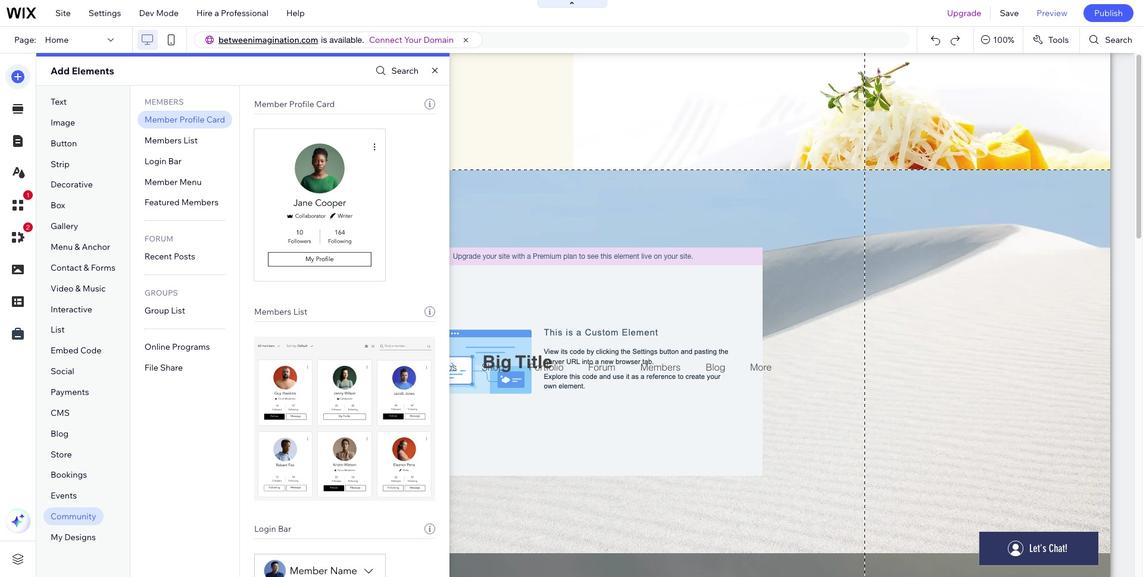 Task type: describe. For each thing, give the bounding box(es) containing it.
domain
[[424, 35, 454, 45]]

1 vertical spatial member profile card
[[145, 114, 225, 125]]

forms
[[91, 263, 115, 273]]

mode
[[156, 8, 179, 18]]

100% button
[[975, 27, 1023, 53]]

video
[[51, 283, 74, 294]]

group list
[[145, 306, 185, 316]]

events
[[51, 491, 77, 502]]

0 vertical spatial member
[[254, 99, 287, 110]]

featured
[[145, 197, 180, 208]]

file share
[[145, 363, 183, 373]]

home
[[45, 35, 69, 45]]

0 vertical spatial search button
[[1081, 27, 1144, 53]]

programs
[[172, 342, 210, 353]]

dev
[[139, 8, 154, 18]]

1
[[26, 192, 30, 199]]

contact
[[51, 263, 82, 273]]

file
[[145, 363, 158, 373]]

1 vertical spatial profile
[[180, 114, 205, 125]]

my designs
[[51, 533, 96, 543]]

embed
[[51, 346, 78, 356]]

online
[[145, 342, 170, 353]]

code
[[80, 346, 101, 356]]

1 horizontal spatial member profile card
[[254, 99, 335, 110]]

is available. connect your domain
[[321, 35, 454, 45]]

0 horizontal spatial menu
[[51, 242, 73, 253]]

add
[[51, 65, 70, 77]]

payments
[[51, 387, 89, 398]]

cms
[[51, 408, 70, 419]]

1 horizontal spatial profile
[[289, 99, 314, 110]]

0 vertical spatial card
[[316, 99, 335, 110]]

dev mode
[[139, 8, 179, 18]]

1 vertical spatial card
[[207, 114, 225, 125]]

site
[[55, 8, 71, 18]]

save button
[[992, 0, 1028, 26]]

anchor
[[82, 242, 110, 253]]

box
[[51, 200, 65, 211]]

embed code
[[51, 346, 101, 356]]

tools button
[[1024, 27, 1080, 53]]

publish button
[[1084, 4, 1134, 22]]

& for video
[[75, 283, 81, 294]]

2 button
[[5, 223, 33, 250]]

store
[[51, 450, 72, 460]]

music
[[83, 283, 106, 294]]

hire
[[197, 8, 213, 18]]

featured members
[[145, 197, 219, 208]]

your
[[404, 35, 422, 45]]

button
[[51, 138, 77, 149]]

online programs
[[145, 342, 210, 353]]

1 vertical spatial login bar
[[254, 524, 291, 535]]

2
[[26, 224, 30, 231]]

1 button
[[5, 191, 33, 218]]

text
[[51, 97, 67, 107]]

gallery
[[51, 221, 78, 232]]

1 horizontal spatial bar
[[278, 524, 291, 535]]

betweenimagination.com
[[219, 35, 318, 45]]



Task type: locate. For each thing, give the bounding box(es) containing it.
profile
[[289, 99, 314, 110], [180, 114, 205, 125]]

strip
[[51, 159, 70, 170]]

list
[[184, 135, 198, 146], [171, 306, 185, 316], [293, 307, 308, 318], [51, 325, 65, 336]]

1 horizontal spatial search button
[[1081, 27, 1144, 53]]

1 vertical spatial &
[[84, 263, 89, 273]]

blog
[[51, 429, 69, 439]]

image
[[51, 117, 75, 128]]

contact & forms
[[51, 263, 115, 273]]

upgrade
[[948, 8, 982, 18]]

add elements
[[51, 65, 114, 77]]

search button down is available. connect your domain
[[373, 62, 419, 80]]

&
[[75, 242, 80, 253], [84, 263, 89, 273], [75, 283, 81, 294]]

bar
[[168, 156, 182, 167], [278, 524, 291, 535]]

search down your
[[392, 66, 419, 76]]

0 horizontal spatial members list
[[145, 135, 198, 146]]

& for contact
[[84, 263, 89, 273]]

professional
[[221, 8, 269, 18]]

search
[[1106, 35, 1133, 45], [392, 66, 419, 76]]

1 horizontal spatial search
[[1106, 35, 1133, 45]]

0 vertical spatial members list
[[145, 135, 198, 146]]

1 vertical spatial search
[[392, 66, 419, 76]]

100%
[[994, 35, 1015, 45]]

menu up featured members
[[180, 177, 202, 187]]

my
[[51, 533, 63, 543]]

0 vertical spatial login bar
[[145, 156, 182, 167]]

elements
[[72, 65, 114, 77]]

available.
[[330, 35, 365, 45]]

interactive
[[51, 304, 92, 315]]

groups
[[145, 288, 178, 298]]

bookings
[[51, 470, 87, 481]]

share
[[160, 363, 183, 373]]

save
[[1000, 8, 1019, 18]]

members list
[[145, 135, 198, 146], [254, 307, 308, 318]]

1 horizontal spatial login
[[254, 524, 276, 535]]

members
[[145, 97, 184, 107], [145, 135, 182, 146], [182, 197, 219, 208], [254, 307, 292, 318]]

0 horizontal spatial login bar
[[145, 156, 182, 167]]

menu down gallery
[[51, 242, 73, 253]]

1 horizontal spatial members list
[[254, 307, 308, 318]]

recent posts
[[145, 252, 195, 262]]

1 horizontal spatial login bar
[[254, 524, 291, 535]]

a
[[215, 8, 219, 18]]

member profile card
[[254, 99, 335, 110], [145, 114, 225, 125]]

& for menu
[[75, 242, 80, 253]]

0 vertical spatial member profile card
[[254, 99, 335, 110]]

0 vertical spatial menu
[[180, 177, 202, 187]]

0 vertical spatial bar
[[168, 156, 182, 167]]

preview button
[[1028, 0, 1077, 26]]

0 horizontal spatial login
[[145, 156, 166, 167]]

video & music
[[51, 283, 106, 294]]

0 horizontal spatial profile
[[180, 114, 205, 125]]

search button
[[1081, 27, 1144, 53], [373, 62, 419, 80]]

0 horizontal spatial search button
[[373, 62, 419, 80]]

card
[[316, 99, 335, 110], [207, 114, 225, 125]]

community
[[51, 512, 96, 523]]

& right video
[[75, 283, 81, 294]]

search button down publish
[[1081, 27, 1144, 53]]

search down publish button
[[1106, 35, 1133, 45]]

settings
[[89, 8, 121, 18]]

designs
[[65, 533, 96, 543]]

group
[[145, 306, 169, 316]]

member
[[254, 99, 287, 110], [145, 114, 178, 125], [145, 177, 178, 187]]

0 horizontal spatial search
[[392, 66, 419, 76]]

1 vertical spatial member
[[145, 114, 178, 125]]

0 horizontal spatial bar
[[168, 156, 182, 167]]

0 vertical spatial &
[[75, 242, 80, 253]]

1 vertical spatial bar
[[278, 524, 291, 535]]

login
[[145, 156, 166, 167], [254, 524, 276, 535]]

menu
[[180, 177, 202, 187], [51, 242, 73, 253]]

is
[[321, 35, 327, 45]]

1 vertical spatial menu
[[51, 242, 73, 253]]

1 vertical spatial members list
[[254, 307, 308, 318]]

hire a professional
[[197, 8, 269, 18]]

recent
[[145, 252, 172, 262]]

connect
[[369, 35, 403, 45]]

0 horizontal spatial member profile card
[[145, 114, 225, 125]]

2 vertical spatial member
[[145, 177, 178, 187]]

& left forms
[[84, 263, 89, 273]]

member menu
[[145, 177, 202, 187]]

1 horizontal spatial card
[[316, 99, 335, 110]]

help
[[286, 8, 305, 18]]

& left anchor
[[75, 242, 80, 253]]

2 vertical spatial &
[[75, 283, 81, 294]]

0 vertical spatial login
[[145, 156, 166, 167]]

0 horizontal spatial card
[[207, 114, 225, 125]]

menu & anchor
[[51, 242, 110, 253]]

forum
[[145, 234, 173, 244]]

1 vertical spatial login
[[254, 524, 276, 535]]

0 vertical spatial search
[[1106, 35, 1133, 45]]

tools
[[1049, 35, 1070, 45]]

login bar
[[145, 156, 182, 167], [254, 524, 291, 535]]

preview
[[1037, 8, 1068, 18]]

posts
[[174, 252, 195, 262]]

publish
[[1095, 8, 1124, 18]]

1 horizontal spatial menu
[[180, 177, 202, 187]]

1 vertical spatial search button
[[373, 62, 419, 80]]

decorative
[[51, 180, 93, 190]]

0 vertical spatial profile
[[289, 99, 314, 110]]

social
[[51, 366, 74, 377]]



Task type: vqa. For each thing, say whether or not it's contained in the screenshot.
"CHANGE" button to the bottom
no



